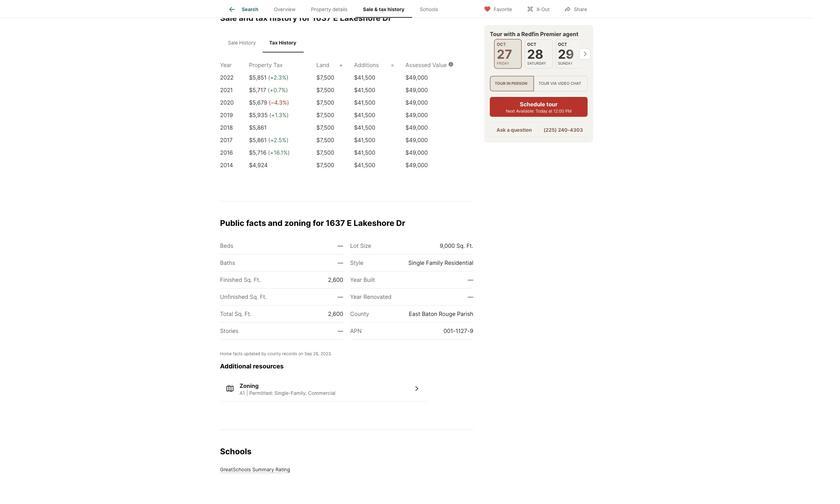 Task type: vqa. For each thing, say whether or not it's contained in the screenshot.
TOUR VIA VIDEO CHAT
yes



Task type: locate. For each thing, give the bounding box(es) containing it.
tour for tour in person
[[495, 81, 506, 86]]

2,600 left year built
[[328, 277, 344, 284]]

4 $49,000 from the top
[[406, 112, 428, 119]]

0 vertical spatial tax
[[379, 6, 387, 12]]

property for property details
[[311, 6, 331, 12]]

tour left "with"
[[490, 31, 503, 38]]

8 $49,000 from the top
[[406, 162, 428, 169]]

sq. right the unfinished
[[250, 294, 259, 301]]

4 $7,500 from the top
[[317, 112, 335, 119]]

0 vertical spatial e
[[333, 13, 338, 23]]

county
[[268, 352, 281, 357]]

7 $41,500 from the top
[[354, 150, 376, 156]]

$49,000 for $5,851 (+2.3%)
[[406, 74, 428, 81]]

— left year renovated
[[338, 294, 344, 301]]

7 $49,000 from the top
[[406, 150, 428, 156]]

1 vertical spatial property
[[249, 62, 272, 69]]

6 $41,500 from the top
[[354, 137, 376, 144]]

ft. up residential
[[467, 243, 474, 250]]

by
[[262, 352, 267, 357]]

29
[[558, 47, 574, 62]]

$5,861 (+2.5%)
[[249, 137, 289, 144]]

3 $7,500 from the top
[[317, 99, 335, 106]]

tour in person
[[495, 81, 528, 86]]

5 $7,500 from the top
[[317, 124, 335, 131]]

0 horizontal spatial schools
[[220, 448, 252, 457]]

sq. for total
[[235, 311, 243, 318]]

history inside tab
[[279, 40, 297, 46]]

tax history tab
[[263, 34, 303, 51]]

1 2,600 from the top
[[328, 277, 344, 284]]

tour
[[547, 101, 558, 108]]

sale for sale & tax history
[[363, 6, 374, 12]]

list box
[[490, 76, 588, 92]]

property inside tab
[[311, 6, 331, 12]]

— down residential
[[468, 277, 474, 284]]

tax up 'property tax' at the left top
[[269, 40, 278, 46]]

1 horizontal spatial property
[[311, 6, 331, 12]]

property for property tax
[[249, 62, 272, 69]]

3 $41,500 from the top
[[354, 99, 376, 106]]

east baton rouge parish
[[409, 311, 474, 318]]

6 $7,500 from the top
[[317, 137, 335, 144]]

1 vertical spatial facts
[[233, 352, 243, 357]]

1 horizontal spatial and
[[268, 219, 283, 229]]

summary
[[253, 467, 274, 473]]

favorite
[[494, 6, 513, 12]]

12:00
[[554, 109, 565, 114]]

0 vertical spatial dr
[[383, 13, 392, 23]]

(+16.1%)
[[268, 150, 290, 156]]

history up 'property tax' at the left top
[[239, 40, 256, 46]]

history inside tab
[[239, 40, 256, 46]]

0 horizontal spatial tax
[[256, 13, 268, 23]]

pm
[[566, 109, 572, 114]]

— left style
[[338, 260, 344, 267]]

sale left &
[[363, 6, 374, 12]]

$5,861 for $5,861 (+2.5%)
[[249, 137, 267, 144]]

lakeshore down &
[[340, 13, 381, 23]]

$41,500 for (+1.3%)
[[354, 112, 376, 119]]

oct for 27
[[497, 42, 506, 47]]

0 horizontal spatial history
[[270, 13, 298, 23]]

$41,500 for (+16.1%)
[[354, 150, 376, 156]]

saturday
[[527, 61, 546, 66]]

sq. right finished in the left bottom of the page
[[244, 277, 252, 284]]

— for year built
[[468, 277, 474, 284]]

0 vertical spatial sale
[[363, 6, 374, 12]]

$49,000 for $5,716 (+16.1%)
[[406, 150, 428, 156]]

$7,500 for $5,716 (+16.1%)
[[317, 150, 335, 156]]

$49,000 for $5,679 (−4.3%)
[[406, 99, 428, 106]]

property up $5,851
[[249, 62, 272, 69]]

year left the built
[[350, 277, 362, 284]]

sale up sale history
[[220, 13, 237, 23]]

ft. up unfinished sq. ft.
[[254, 277, 261, 284]]

0 horizontal spatial dr
[[383, 13, 392, 23]]

— for baths
[[338, 260, 344, 267]]

0 vertical spatial 1637
[[312, 13, 332, 23]]

7 $7,500 from the top
[[317, 150, 335, 156]]

and down the search
[[239, 13, 254, 23]]

$5,717 (+0.7%)
[[249, 87, 288, 94]]

$5,861 up $5,716
[[249, 137, 267, 144]]

2 horizontal spatial oct
[[558, 42, 567, 47]]

0 vertical spatial tab list
[[220, 0, 452, 18]]

2,600
[[328, 277, 344, 284], [328, 311, 344, 318]]

lakeshore up size
[[354, 219, 395, 229]]

0 vertical spatial $5,861
[[249, 124, 267, 131]]

sq. right 'total'
[[235, 311, 243, 318]]

0 vertical spatial year
[[220, 62, 232, 69]]

1 vertical spatial history
[[270, 13, 298, 23]]

tab list
[[220, 0, 452, 18], [220, 33, 305, 53]]

e up lot
[[347, 219, 352, 229]]

a
[[517, 31, 520, 38], [507, 127, 510, 133]]

ft. down finished sq. ft.
[[260, 294, 267, 301]]

+
[[340, 62, 343, 69]]

2 $49,000 from the top
[[406, 87, 428, 94]]

tax inside tab
[[379, 6, 387, 12]]

— for stories
[[338, 328, 344, 335]]

tour via video chat
[[539, 81, 582, 86]]

year renovated
[[350, 294, 392, 301]]

— for year renovated
[[468, 294, 474, 301]]

2,600 for finished sq. ft.
[[328, 277, 344, 284]]

greatschools summary rating link
[[220, 467, 290, 473]]

history down overview
[[270, 13, 298, 23]]

1 $7,500 from the top
[[317, 74, 335, 81]]

ask
[[497, 127, 506, 133]]

home
[[220, 352, 232, 357]]

None button
[[494, 39, 522, 69], [525, 39, 553, 69], [556, 39, 584, 69], [494, 39, 522, 69], [525, 39, 553, 69], [556, 39, 584, 69]]

sq.
[[457, 243, 465, 250], [244, 277, 252, 284], [250, 294, 259, 301], [235, 311, 243, 318]]

year for year renovated
[[350, 294, 362, 301]]

residential
[[445, 260, 474, 267]]

1 horizontal spatial facts
[[246, 219, 266, 229]]

$7,500 for $5,861 (+2.5%)
[[317, 137, 335, 144]]

— left the apn
[[338, 328, 344, 335]]

sq. for unfinished
[[250, 294, 259, 301]]

0 vertical spatial property
[[311, 6, 331, 12]]

oct inside oct 29 sunday
[[558, 42, 567, 47]]

sq. for 9,000
[[457, 243, 465, 250]]

0 horizontal spatial property
[[249, 62, 272, 69]]

facts
[[246, 219, 266, 229], [233, 352, 243, 357]]

2,600 left county
[[328, 311, 344, 318]]

2 tab list from the top
[[220, 33, 305, 53]]

oct inside oct 28 saturday
[[527, 42, 537, 47]]

1 tab list from the top
[[220, 0, 452, 18]]

premier
[[541, 31, 562, 38]]

oct down redfin
[[527, 42, 537, 47]]

tax down the search
[[256, 13, 268, 23]]

0 vertical spatial and
[[239, 13, 254, 23]]

year up 2022
[[220, 62, 232, 69]]

3 $49,000 from the top
[[406, 99, 428, 106]]

stories
[[220, 328, 239, 335]]

0 vertical spatial 2,600
[[328, 277, 344, 284]]

facts right home
[[233, 352, 243, 357]]

1 vertical spatial for
[[313, 219, 324, 229]]

search
[[242, 6, 259, 12]]

sale & tax history
[[363, 6, 405, 12]]

1 vertical spatial 1637
[[326, 219, 345, 229]]

commercial
[[308, 391, 336, 397]]

2 oct from the left
[[527, 42, 537, 47]]

oct
[[497, 42, 506, 47], [527, 42, 537, 47], [558, 42, 567, 47]]

lakeshore
[[340, 13, 381, 23], [354, 219, 395, 229]]

1 $41,500 from the top
[[354, 74, 376, 81]]

history for and
[[270, 13, 298, 23]]

property details tab
[[304, 1, 356, 18]]

2 $5,861 from the top
[[249, 137, 267, 144]]

history right &
[[388, 6, 405, 12]]

3 oct from the left
[[558, 42, 567, 47]]

$7,500
[[317, 74, 335, 81], [317, 87, 335, 94], [317, 99, 335, 106], [317, 112, 335, 119], [317, 124, 335, 131], [317, 137, 335, 144], [317, 150, 335, 156], [317, 162, 335, 169]]

2 2,600 from the top
[[328, 311, 344, 318]]

sunday
[[558, 61, 573, 66]]

overview
[[274, 6, 296, 12]]

oct for 28
[[527, 42, 537, 47]]

tax up (+2.3%)
[[274, 62, 283, 69]]

land
[[317, 62, 330, 69]]

property
[[311, 6, 331, 12], [249, 62, 272, 69]]

1 horizontal spatial history
[[388, 6, 405, 12]]

1 oct from the left
[[497, 42, 506, 47]]

$7,500 for $5,679 (−4.3%)
[[317, 99, 335, 106]]

0 vertical spatial tax
[[269, 40, 278, 46]]

2 $41,500 from the top
[[354, 87, 376, 94]]

assessed value
[[406, 62, 447, 69]]

year up county
[[350, 294, 362, 301]]

history down the sale and tax history for 1637 e lakeshore dr
[[279, 40, 297, 46]]

6 $49,000 from the top
[[406, 137, 428, 144]]

0 horizontal spatial facts
[[233, 352, 243, 357]]

0 vertical spatial schools
[[420, 6, 438, 12]]

at
[[549, 109, 553, 114]]

0 horizontal spatial history
[[239, 40, 256, 46]]

finished sq. ft.
[[220, 277, 261, 284]]

240-
[[558, 127, 570, 133]]

1 vertical spatial schools
[[220, 448, 252, 457]]

a right ask
[[507, 127, 510, 133]]

4303
[[570, 127, 583, 133]]

1 horizontal spatial dr
[[397, 219, 406, 229]]

property details
[[311, 6, 348, 12]]

2 $7,500 from the top
[[317, 87, 335, 94]]

sale
[[363, 6, 374, 12], [220, 13, 237, 23], [228, 40, 238, 46]]

ft. for unfinished sq. ft.
[[260, 294, 267, 301]]

beds
[[220, 243, 233, 250]]

001-1127-9
[[444, 328, 474, 335]]

history
[[388, 6, 405, 12], [270, 13, 298, 23]]

$41,500 for (−4.3%)
[[354, 99, 376, 106]]

history inside tab
[[388, 6, 405, 12]]

0 vertical spatial a
[[517, 31, 520, 38]]

1 horizontal spatial history
[[279, 40, 297, 46]]

schools
[[420, 6, 438, 12], [220, 448, 252, 457]]

0 vertical spatial facts
[[246, 219, 266, 229]]

oct inside oct 27 friday
[[497, 42, 506, 47]]

overview tab
[[266, 1, 304, 18]]

1 vertical spatial lakeshore
[[354, 219, 395, 229]]

1 vertical spatial year
[[350, 277, 362, 284]]

built
[[364, 277, 375, 284]]

0 horizontal spatial for
[[299, 13, 310, 23]]

value
[[433, 62, 447, 69]]

parish
[[457, 311, 474, 318]]

a right "with"
[[517, 31, 520, 38]]

— left lot
[[338, 243, 344, 250]]

sale & tax history tab
[[356, 1, 413, 18]]

tax for and
[[256, 13, 268, 23]]

facts right public
[[246, 219, 266, 229]]

unfinished sq. ft.
[[220, 294, 267, 301]]

with
[[504, 31, 516, 38]]

and
[[239, 13, 254, 23], [268, 219, 283, 229]]

oct down agent
[[558, 42, 567, 47]]

property up the sale and tax history for 1637 e lakeshore dr
[[311, 6, 331, 12]]

8 $7,500 from the top
[[317, 162, 335, 169]]

sq. right 9,000
[[457, 243, 465, 250]]

sale down the search link
[[228, 40, 238, 46]]

total sq. ft.
[[220, 311, 252, 318]]

$5,935
[[249, 112, 268, 119]]

0 vertical spatial lakeshore
[[340, 13, 381, 23]]

zoning
[[285, 219, 311, 229]]

2 vertical spatial sale
[[228, 40, 238, 46]]

$41,500 for (+2.3%)
[[354, 74, 376, 81]]

list box containing tour in person
[[490, 76, 588, 92]]

$5,861 down the $5,935
[[249, 124, 267, 131]]

5 $49,000 from the top
[[406, 124, 428, 131]]

ft. for total sq. ft.
[[245, 311, 252, 318]]

1 vertical spatial tab list
[[220, 33, 305, 53]]

$49,000 for $5,861 (+2.5%)
[[406, 137, 428, 144]]

ft. down unfinished sq. ft.
[[245, 311, 252, 318]]

1637 for history
[[312, 13, 332, 23]]

tour
[[490, 31, 503, 38], [495, 81, 506, 86], [539, 81, 550, 86]]

facts for home
[[233, 352, 243, 357]]

1 vertical spatial dr
[[397, 219, 406, 229]]

e down details at the top of page
[[333, 13, 338, 23]]

e
[[333, 13, 338, 23], [347, 219, 352, 229]]

28
[[527, 47, 544, 62]]

1 vertical spatial 2,600
[[328, 311, 344, 318]]

001-
[[444, 328, 456, 335]]

greatschools
[[220, 467, 251, 473]]

1 horizontal spatial schools
[[420, 6, 438, 12]]

1 history from the left
[[239, 40, 256, 46]]

e for history
[[333, 13, 338, 23]]

$41,500 for (+2.5%)
[[354, 137, 376, 144]]

dr for public facts and zoning for 1637 e lakeshore dr
[[397, 219, 406, 229]]

1 horizontal spatial e
[[347, 219, 352, 229]]

0 horizontal spatial oct
[[497, 42, 506, 47]]

1 vertical spatial sale
[[220, 13, 237, 23]]

tax
[[269, 40, 278, 46], [274, 62, 283, 69]]

8 $41,500 from the top
[[354, 162, 376, 169]]

schools inside "schools" tab
[[420, 6, 438, 12]]

tax right &
[[379, 6, 387, 12]]

$5,679
[[249, 99, 267, 106]]

search link
[[228, 5, 259, 14]]

1 $49,000 from the top
[[406, 74, 428, 81]]

$41,500
[[354, 74, 376, 81], [354, 87, 376, 94], [354, 99, 376, 106], [354, 112, 376, 119], [354, 124, 376, 131], [354, 137, 376, 144], [354, 150, 376, 156], [354, 162, 376, 169]]

0 horizontal spatial e
[[333, 13, 338, 23]]

$5,861 for $5,861
[[249, 124, 267, 131]]

ask a question
[[497, 127, 532, 133]]

today
[[536, 109, 548, 114]]

2 vertical spatial year
[[350, 294, 362, 301]]

next image
[[580, 48, 591, 60]]

history for &
[[388, 6, 405, 12]]

4 $41,500 from the top
[[354, 112, 376, 119]]

1 vertical spatial e
[[347, 219, 352, 229]]

2 history from the left
[[279, 40, 297, 46]]

tour left via
[[539, 81, 550, 86]]

and left zoning
[[268, 219, 283, 229]]

2019
[[220, 112, 233, 119]]

1 vertical spatial a
[[507, 127, 510, 133]]

0 horizontal spatial a
[[507, 127, 510, 133]]

1 vertical spatial tax
[[256, 13, 268, 23]]

total
[[220, 311, 233, 318]]

(+2.3%)
[[268, 74, 289, 81]]

=
[[391, 62, 395, 69]]

1 horizontal spatial tax
[[379, 6, 387, 12]]

1 horizontal spatial oct
[[527, 42, 537, 47]]

oct down "with"
[[497, 42, 506, 47]]

0 vertical spatial for
[[299, 13, 310, 23]]

|
[[247, 391, 248, 397]]

1 vertical spatial $5,861
[[249, 137, 267, 144]]

1 $5,861 from the top
[[249, 124, 267, 131]]

tax history
[[269, 40, 297, 46]]

5 $41,500 from the top
[[354, 124, 376, 131]]

0 vertical spatial history
[[388, 6, 405, 12]]

— up parish at the bottom of page
[[468, 294, 474, 301]]

tour left in
[[495, 81, 506, 86]]

1 horizontal spatial for
[[313, 219, 324, 229]]

out
[[542, 6, 550, 12]]



Task type: describe. For each thing, give the bounding box(es) containing it.
sale history tab
[[222, 34, 263, 51]]

1 vertical spatial tax
[[274, 62, 283, 69]]

2,600 for total sq. ft.
[[328, 311, 344, 318]]

baton
[[422, 311, 438, 318]]

finished
[[220, 277, 242, 284]]

$7,500 for $5,935 (+1.3%)
[[317, 112, 335, 119]]

(225) 240-4303 link
[[544, 127, 583, 133]]

$5,716
[[249, 150, 267, 156]]

2022
[[220, 74, 234, 81]]

on
[[299, 352, 304, 357]]

$7,500 for $5,717 (+0.7%)
[[317, 87, 335, 94]]

(+1.3%)
[[269, 112, 289, 119]]

greatschools summary rating
[[220, 467, 290, 473]]

baths
[[220, 260, 235, 267]]

$5,679 (−4.3%)
[[249, 99, 289, 106]]

$4,924
[[249, 162, 268, 169]]

county
[[350, 311, 369, 318]]

x-
[[537, 6, 542, 12]]

lakeshore for public facts and zoning for 1637 e lakeshore dr
[[354, 219, 395, 229]]

home facts updated by county records on sep 26, 2023 .
[[220, 352, 332, 357]]

sale for sale history
[[228, 40, 238, 46]]

sq. for finished
[[244, 277, 252, 284]]

rating
[[276, 467, 290, 473]]

2016
[[220, 150, 233, 156]]

zoning a1 | permitted: single-family, commercial
[[240, 383, 336, 397]]

(225) 240-4303
[[544, 127, 583, 133]]

2020
[[220, 99, 234, 106]]

tab list containing search
[[220, 0, 452, 18]]

1637 for zoning
[[326, 219, 345, 229]]

sep
[[305, 352, 312, 357]]

friday
[[497, 61, 510, 66]]

chat
[[571, 81, 582, 86]]

permitted:
[[249, 391, 273, 397]]

renovated
[[364, 294, 392, 301]]

single
[[409, 260, 425, 267]]

9,000
[[440, 243, 455, 250]]

public facts and zoning for 1637 e lakeshore dr
[[220, 219, 406, 229]]

via
[[551, 81, 557, 86]]

lakeshore for sale and tax history for 1637 e lakeshore dr
[[340, 13, 381, 23]]

ft. for finished sq. ft.
[[254, 277, 261, 284]]

available:
[[516, 109, 535, 114]]

year for year built
[[350, 277, 362, 284]]

26,
[[314, 352, 320, 357]]

additions
[[354, 62, 379, 69]]

ask a question link
[[497, 127, 532, 133]]

(+0.7%)
[[268, 87, 288, 94]]

apn
[[350, 328, 362, 335]]

0 horizontal spatial and
[[239, 13, 254, 23]]

details
[[333, 6, 348, 12]]

$41,500 for (+0.7%)
[[354, 87, 376, 94]]

for for zoning
[[313, 219, 324, 229]]

facts for public
[[246, 219, 266, 229]]

sale and tax history for 1637 e lakeshore dr
[[220, 13, 392, 23]]

records
[[282, 352, 297, 357]]

additional
[[220, 363, 252, 371]]

e for zoning
[[347, 219, 352, 229]]

schools tab
[[413, 1, 446, 18]]

a1
[[240, 391, 245, 397]]

2021
[[220, 87, 233, 94]]

tax for &
[[379, 6, 387, 12]]

(+2.5%)
[[268, 137, 289, 144]]

$7,500 for $5,851 (+2.3%)
[[317, 74, 335, 81]]

ft. for 9,000 sq. ft.
[[467, 243, 474, 250]]

27
[[497, 47, 512, 62]]

oct for 29
[[558, 42, 567, 47]]

$5,851
[[249, 74, 267, 81]]

1 vertical spatial and
[[268, 219, 283, 229]]

next
[[506, 109, 515, 114]]

lot
[[350, 243, 359, 250]]

sale for sale and tax history for 1637 e lakeshore dr
[[220, 13, 237, 23]]

public
[[220, 219, 245, 229]]

favorite button
[[479, 2, 518, 16]]

single-
[[275, 391, 291, 397]]

share button
[[559, 2, 594, 16]]

x-out
[[537, 6, 550, 12]]

1 horizontal spatial a
[[517, 31, 520, 38]]

oct 29 sunday
[[558, 42, 574, 66]]

updated
[[244, 352, 260, 357]]

tour for tour via video chat
[[539, 81, 550, 86]]

assessed
[[406, 62, 431, 69]]

single family residential
[[409, 260, 474, 267]]

9,000 sq. ft.
[[440, 243, 474, 250]]

dr for sale and tax history for 1637 e lakeshore dr
[[383, 13, 392, 23]]

year for year
[[220, 62, 232, 69]]

(−4.3%)
[[269, 99, 289, 106]]

1127-
[[456, 328, 470, 335]]

zoning
[[240, 383, 259, 390]]

sale history
[[228, 40, 256, 46]]

$49,000 for $5,717 (+0.7%)
[[406, 87, 428, 94]]

(225)
[[544, 127, 557, 133]]

property tax
[[249, 62, 283, 69]]

tour for tour with a redfin premier agent
[[490, 31, 503, 38]]

in
[[507, 81, 511, 86]]

$5,935 (+1.3%)
[[249, 112, 289, 119]]

family,
[[291, 391, 307, 397]]

— for beds
[[338, 243, 344, 250]]

tab list containing sale history
[[220, 33, 305, 53]]

for for history
[[299, 13, 310, 23]]

$49,000 for $5,935 (+1.3%)
[[406, 112, 428, 119]]

redfin
[[522, 31, 539, 38]]

2018
[[220, 124, 233, 131]]

east
[[409, 311, 421, 318]]

— for unfinished sq. ft.
[[338, 294, 344, 301]]

schedule tour next available: today at 12:00 pm
[[506, 101, 572, 114]]

size
[[361, 243, 372, 250]]

history for tax history
[[279, 40, 297, 46]]

history for sale history
[[239, 40, 256, 46]]

person
[[512, 81, 528, 86]]

tax inside tab
[[269, 40, 278, 46]]



